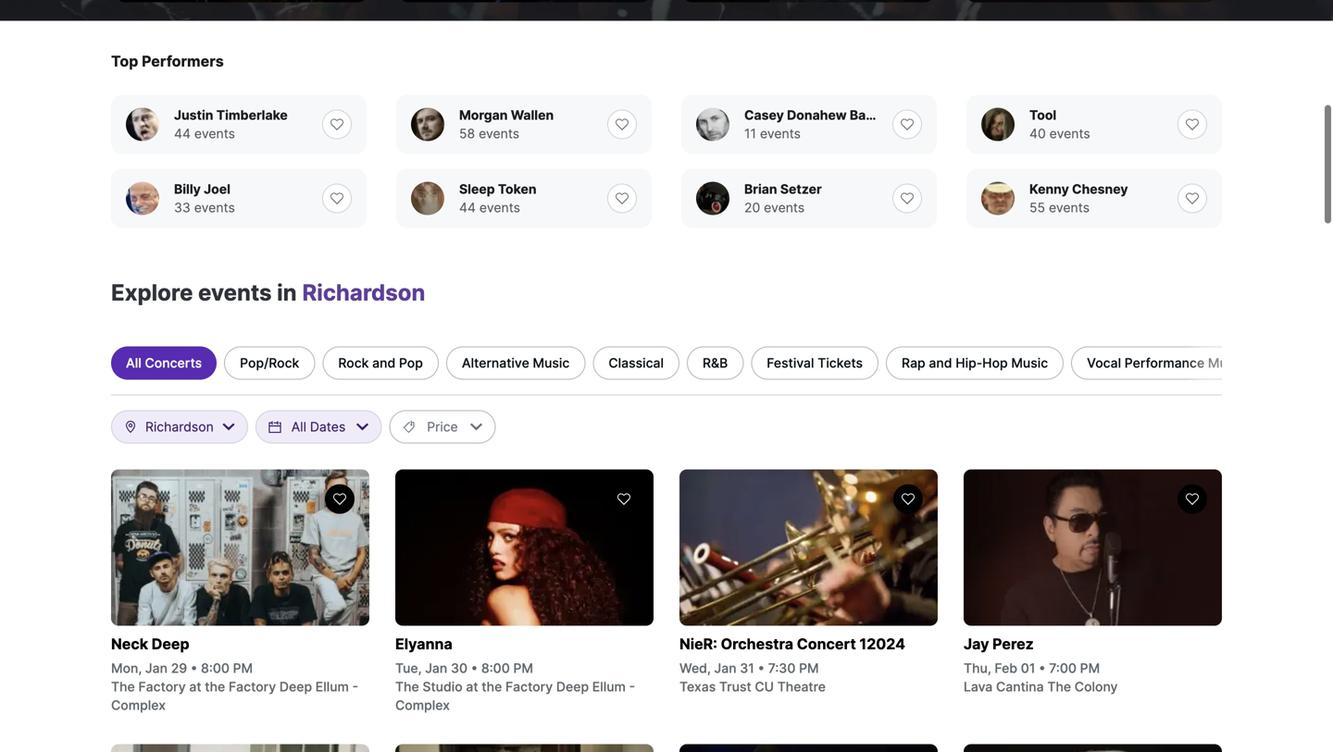 Task type: locate. For each thing, give the bounding box(es) containing it.
price button
[[389, 411, 496, 444]]

3 the from the left
[[1048, 680, 1071, 695]]

vocal performance music button
[[1072, 347, 1261, 380]]

events inside tool 40 events
[[1050, 126, 1091, 142]]

tool 40 events
[[1030, 107, 1091, 142]]

1 8:00 from the left
[[201, 661, 230, 677]]

the down the mon,
[[111, 680, 135, 695]]

1 horizontal spatial factory
[[229, 680, 276, 695]]

richardson down concerts
[[145, 419, 214, 435]]

44 down justin
[[174, 126, 191, 142]]

pm right 29
[[233, 661, 253, 677]]

feb
[[995, 661, 1018, 677]]

• inside jay perez thu, feb 01 • 7:00 pm lava cantina the colony
[[1039, 661, 1046, 677]]

casey
[[744, 107, 784, 123]]

events
[[194, 126, 235, 142], [479, 126, 520, 142], [760, 126, 801, 142], [1050, 126, 1091, 142], [194, 200, 235, 216], [480, 200, 520, 216], [764, 200, 805, 216], [1049, 200, 1090, 216], [198, 279, 272, 306]]

jan
[[145, 661, 168, 677], [425, 661, 447, 677], [714, 661, 737, 677]]

complex down studio
[[395, 698, 450, 714]]

- inside elyanna tue, jan 30 • 8:00 pm the studio at the factory deep ellum - complex
[[629, 680, 635, 695]]

pm inside jay perez thu, feb 01 • 7:00 pm lava cantina the colony
[[1080, 661, 1100, 677]]

cu
[[755, 680, 774, 695]]

1 horizontal spatial and
[[929, 356, 952, 371]]

token
[[498, 181, 537, 197]]

3 music from the left
[[1208, 356, 1245, 371]]

-
[[352, 680, 358, 695], [629, 680, 635, 695]]

0 horizontal spatial richardson
[[145, 419, 214, 435]]

8:00 inside elyanna tue, jan 30 • 8:00 pm the studio at the factory deep ellum - complex
[[481, 661, 510, 677]]

music inside 'rap and hip-hop music' button
[[1011, 356, 1048, 371]]

- left studio
[[352, 680, 358, 695]]

1 horizontal spatial the
[[395, 680, 419, 695]]

44 down sleep
[[459, 200, 476, 216]]

richardson up rock
[[302, 279, 425, 306]]

the inside the neck deep mon, jan 29 • 8:00 pm the factory at the factory deep ellum - complex
[[205, 680, 225, 695]]

top
[[111, 52, 138, 70]]

1 complex from the left
[[111, 698, 166, 714]]

rap and hip-hop music
[[902, 356, 1048, 371]]

1 horizontal spatial -
[[629, 680, 635, 695]]

deep inside elyanna tue, jan 30 • 8:00 pm the studio at the factory deep ellum - complex
[[556, 680, 589, 695]]

events down joel
[[194, 200, 235, 216]]

2 horizontal spatial the
[[1048, 680, 1071, 695]]

1 - from the left
[[352, 680, 358, 695]]

the down tue,
[[395, 680, 419, 695]]

3 pm from the left
[[799, 661, 819, 677]]

8:00
[[201, 661, 230, 677], [481, 661, 510, 677]]

events right the 40
[[1050, 126, 1091, 142]]

dates
[[310, 419, 346, 435]]

brian
[[744, 181, 777, 197]]

events inside morgan wallen 58 events
[[479, 126, 520, 142]]

1 ellum from the left
[[316, 680, 349, 695]]

3 jan from the left
[[714, 661, 737, 677]]

44 inside sleep token 44 events
[[459, 200, 476, 216]]

0 horizontal spatial 44
[[174, 126, 191, 142]]

0 horizontal spatial ellum
[[316, 680, 349, 695]]

colony
[[1075, 680, 1118, 695]]

1 horizontal spatial music
[[1011, 356, 1048, 371]]

0 horizontal spatial and
[[372, 356, 396, 371]]

thu,
[[964, 661, 991, 677]]

events inside billy joel 33 events
[[194, 200, 235, 216]]

1 horizontal spatial all
[[291, 419, 306, 435]]

2 jan from the left
[[425, 661, 447, 677]]

• inside the neck deep mon, jan 29 • 8:00 pm the factory at the factory deep ellum - complex
[[191, 661, 198, 677]]

ellum inside elyanna tue, jan 30 • 8:00 pm the studio at the factory deep ellum - complex
[[592, 680, 626, 695]]

7:30
[[768, 661, 796, 677]]

events for kenny chesney 55 events
[[1049, 200, 1090, 216]]

0 vertical spatial 44
[[174, 126, 191, 142]]

31
[[740, 661, 755, 677]]

1 vertical spatial richardson
[[145, 419, 214, 435]]

jan inside nier: orchestra concert 12024 wed, jan 31 • 7:30 pm texas trust cu theatre
[[714, 661, 737, 677]]

hip-
[[956, 356, 983, 371]]

music inside vocal performance music button
[[1208, 356, 1245, 371]]

2 at from the left
[[466, 680, 478, 695]]

0 horizontal spatial music
[[533, 356, 570, 371]]

2 pm from the left
[[513, 661, 533, 677]]

1 the from the left
[[205, 680, 225, 695]]

all dates
[[291, 419, 346, 435]]

factory inside elyanna tue, jan 30 • 8:00 pm the studio at the factory deep ellum - complex
[[506, 680, 553, 695]]

alternative music button
[[446, 347, 586, 380]]

casey donahew band 11 events
[[744, 107, 882, 142]]

2 • from the left
[[471, 661, 478, 677]]

• right 31
[[758, 661, 765, 677]]

3 • from the left
[[758, 661, 765, 677]]

events inside kenny chesney 55 events
[[1049, 200, 1090, 216]]

events down token
[[480, 200, 520, 216]]

events inside sleep token 44 events
[[480, 200, 520, 216]]

12024
[[860, 636, 906, 654]]

1 the from the left
[[111, 680, 135, 695]]

• right '01'
[[1039, 661, 1046, 677]]

kenny chesney 55 events
[[1030, 181, 1128, 216]]

pm right '30'
[[513, 661, 533, 677]]

orchestra
[[721, 636, 794, 654]]

pm up theatre
[[799, 661, 819, 677]]

29
[[171, 661, 187, 677]]

perez
[[993, 636, 1034, 654]]

jan inside elyanna tue, jan 30 • 8:00 pm the studio at the factory deep ellum - complex
[[425, 661, 447, 677]]

1 horizontal spatial complex
[[395, 698, 450, 714]]

events inside casey donahew band 11 events
[[760, 126, 801, 142]]

at inside the neck deep mon, jan 29 • 8:00 pm the factory at the factory deep ellum - complex
[[189, 680, 201, 695]]

factory
[[138, 680, 186, 695], [229, 680, 276, 695], [506, 680, 553, 695]]

44 inside justin timberlake 44 events
[[174, 126, 191, 142]]

4 • from the left
[[1039, 661, 1046, 677]]

joel
[[204, 181, 230, 197]]

all left dates
[[291, 419, 306, 435]]

0 vertical spatial richardson
[[302, 279, 425, 306]]

billy joel 33 events
[[174, 181, 235, 216]]

timberlake
[[216, 107, 288, 123]]

1 factory from the left
[[138, 680, 186, 695]]

explore events in richardson
[[111, 279, 425, 306]]

the down 7:00
[[1048, 680, 1071, 695]]

pop
[[399, 356, 423, 371]]

0 horizontal spatial complex
[[111, 698, 166, 714]]

events inside brian setzer 20 events
[[764, 200, 805, 216]]

30
[[451, 661, 468, 677]]

2 complex from the left
[[395, 698, 450, 714]]

price
[[427, 419, 458, 435]]

0 horizontal spatial jan
[[145, 661, 168, 677]]

jan inside the neck deep mon, jan 29 • 8:00 pm the factory at the factory deep ellum - complex
[[145, 661, 168, 677]]

1 and from the left
[[372, 356, 396, 371]]

1 horizontal spatial at
[[466, 680, 478, 695]]

2 horizontal spatial jan
[[714, 661, 737, 677]]

music right alternative
[[533, 356, 570, 371]]

in
[[277, 279, 297, 306]]

jan left 29
[[145, 661, 168, 677]]

- left texas at the bottom of the page
[[629, 680, 635, 695]]

2 horizontal spatial factory
[[506, 680, 553, 695]]

ellum
[[316, 680, 349, 695], [592, 680, 626, 695]]

•
[[191, 661, 198, 677], [471, 661, 478, 677], [758, 661, 765, 677], [1039, 661, 1046, 677]]

44 for justin timberlake 44 events
[[174, 126, 191, 142]]

complex
[[111, 698, 166, 714], [395, 698, 450, 714]]

1 music from the left
[[533, 356, 570, 371]]

complex down the mon,
[[111, 698, 166, 714]]

0 horizontal spatial -
[[352, 680, 358, 695]]

1 • from the left
[[191, 661, 198, 677]]

all
[[126, 356, 141, 371], [291, 419, 306, 435]]

4 pm from the left
[[1080, 661, 1100, 677]]

music right the performance
[[1208, 356, 1245, 371]]

all left concerts
[[126, 356, 141, 371]]

pm up "colony"
[[1080, 661, 1100, 677]]

texas
[[680, 680, 716, 695]]

• right 29
[[191, 661, 198, 677]]

jay
[[964, 636, 989, 654]]

2 the from the left
[[482, 680, 502, 695]]

0 vertical spatial all
[[126, 356, 141, 371]]

the
[[111, 680, 135, 695], [395, 680, 419, 695], [1048, 680, 1071, 695]]

0 horizontal spatial the
[[111, 680, 135, 695]]

pm
[[233, 661, 253, 677], [513, 661, 533, 677], [799, 661, 819, 677], [1080, 661, 1100, 677]]

events down setzer
[[764, 200, 805, 216]]

1 horizontal spatial jan
[[425, 661, 447, 677]]

tickets
[[818, 356, 863, 371]]

1 horizontal spatial the
[[482, 680, 502, 695]]

jan up studio
[[425, 661, 447, 677]]

events down justin
[[194, 126, 235, 142]]

and left pop at top
[[372, 356, 396, 371]]

events down casey
[[760, 126, 801, 142]]

2 the from the left
[[395, 680, 419, 695]]

0 horizontal spatial the
[[205, 680, 225, 695]]

all inside button
[[126, 356, 141, 371]]

33
[[174, 200, 191, 216]]

deep
[[152, 636, 189, 654], [280, 680, 312, 695], [556, 680, 589, 695]]

2 horizontal spatial music
[[1208, 356, 1245, 371]]

events down morgan
[[479, 126, 520, 142]]

2 music from the left
[[1011, 356, 1048, 371]]

the
[[205, 680, 225, 695], [482, 680, 502, 695]]

r&b button
[[687, 347, 744, 380]]

2 and from the left
[[929, 356, 952, 371]]

1 horizontal spatial 44
[[459, 200, 476, 216]]

tue,
[[395, 661, 422, 677]]

8:00 right 29
[[201, 661, 230, 677]]

events down kenny
[[1049, 200, 1090, 216]]

1 horizontal spatial 8:00
[[481, 661, 510, 677]]

1 horizontal spatial ellum
[[592, 680, 626, 695]]

pop/rock button
[[224, 347, 315, 380]]

concerts
[[145, 356, 202, 371]]

richardson
[[302, 279, 425, 306], [145, 419, 214, 435]]

music
[[533, 356, 570, 371], [1011, 356, 1048, 371], [1208, 356, 1245, 371]]

at
[[189, 680, 201, 695], [466, 680, 478, 695]]

1 jan from the left
[[145, 661, 168, 677]]

0 horizontal spatial factory
[[138, 680, 186, 695]]

1 vertical spatial all
[[291, 419, 306, 435]]

performance
[[1125, 356, 1205, 371]]

band
[[850, 107, 882, 123]]

1 pm from the left
[[233, 661, 253, 677]]

events inside justin timberlake 44 events
[[194, 126, 235, 142]]

0 horizontal spatial 8:00
[[201, 661, 230, 677]]

concert
[[797, 636, 856, 654]]

• right '30'
[[471, 661, 478, 677]]

elyanna
[[395, 636, 453, 654]]

music inside alternative music button
[[533, 356, 570, 371]]

2 - from the left
[[629, 680, 635, 695]]

events for morgan wallen 58 events
[[479, 126, 520, 142]]

8:00 right '30'
[[481, 661, 510, 677]]

music right hop
[[1011, 356, 1048, 371]]

2 8:00 from the left
[[481, 661, 510, 677]]

jan up the trust
[[714, 661, 737, 677]]

3 factory from the left
[[506, 680, 553, 695]]

2 horizontal spatial deep
[[556, 680, 589, 695]]

rock and pop button
[[323, 347, 439, 380]]

neck
[[111, 636, 148, 654]]

0 horizontal spatial at
[[189, 680, 201, 695]]

1 horizontal spatial richardson
[[302, 279, 425, 306]]

0 horizontal spatial all
[[126, 356, 141, 371]]

1 at from the left
[[189, 680, 201, 695]]

2 ellum from the left
[[592, 680, 626, 695]]

7:00
[[1049, 661, 1077, 677]]

and right the rap
[[929, 356, 952, 371]]

all for all dates
[[291, 419, 306, 435]]

1 vertical spatial 44
[[459, 200, 476, 216]]



Task type: vqa. For each thing, say whether or not it's contained in the screenshot.


Task type: describe. For each thing, give the bounding box(es) containing it.
- inside the neck deep mon, jan 29 • 8:00 pm the factory at the factory deep ellum - complex
[[352, 680, 358, 695]]

• inside elyanna tue, jan 30 • 8:00 pm the studio at the factory deep ellum - complex
[[471, 661, 478, 677]]

44 for sleep token 44 events
[[459, 200, 476, 216]]

festival
[[767, 356, 814, 371]]

theatre
[[778, 680, 826, 695]]

sleep
[[459, 181, 495, 197]]

events for sleep token 44 events
[[480, 200, 520, 216]]

at inside elyanna tue, jan 30 • 8:00 pm the studio at the factory deep ellum - complex
[[466, 680, 478, 695]]

performers
[[142, 52, 224, 70]]

morgan wallen 58 events
[[459, 107, 554, 142]]

donahew
[[787, 107, 847, 123]]

55
[[1030, 200, 1045, 216]]

11
[[744, 126, 757, 142]]

8:00 inside the neck deep mon, jan 29 • 8:00 pm the factory at the factory deep ellum - complex
[[201, 661, 230, 677]]

festival tickets button
[[751, 347, 879, 380]]

40
[[1030, 126, 1046, 142]]

tool
[[1030, 107, 1057, 123]]

classical
[[609, 356, 664, 371]]

and for hip-
[[929, 356, 952, 371]]

justin
[[174, 107, 213, 123]]

all concerts button
[[111, 347, 217, 380]]

neck deep mon, jan 29 • 8:00 pm the factory at the factory deep ellum - complex
[[111, 636, 358, 714]]

events for justin timberlake 44 events
[[194, 126, 235, 142]]

events left in
[[198, 279, 272, 306]]

alternative
[[462, 356, 529, 371]]

ellum inside the neck deep mon, jan 29 • 8:00 pm the factory at the factory deep ellum - complex
[[316, 680, 349, 695]]

the inside the neck deep mon, jan 29 • 8:00 pm the factory at the factory deep ellum - complex
[[111, 680, 135, 695]]

festival tickets
[[767, 356, 863, 371]]

hop
[[983, 356, 1008, 371]]

mon,
[[111, 661, 142, 677]]

r&b
[[703, 356, 728, 371]]

wed,
[[680, 661, 711, 677]]

1 horizontal spatial deep
[[280, 680, 312, 695]]

setzer
[[780, 181, 822, 197]]

pm inside the neck deep mon, jan 29 • 8:00 pm the factory at the factory deep ellum - complex
[[233, 661, 253, 677]]

58
[[459, 126, 475, 142]]

20
[[744, 200, 760, 216]]

events for brian setzer 20 events
[[764, 200, 805, 216]]

sleep token 44 events
[[459, 181, 537, 216]]

brian setzer 20 events
[[744, 181, 822, 216]]

the inside elyanna tue, jan 30 • 8:00 pm the studio at the factory deep ellum - complex
[[482, 680, 502, 695]]

alternative music
[[462, 356, 570, 371]]

0 horizontal spatial deep
[[152, 636, 189, 654]]

pm inside elyanna tue, jan 30 • 8:00 pm the studio at the factory deep ellum - complex
[[513, 661, 533, 677]]

nier:
[[680, 636, 718, 654]]

billy
[[174, 181, 201, 197]]

2 factory from the left
[[229, 680, 276, 695]]

rock and pop
[[338, 356, 423, 371]]

cantina
[[996, 680, 1044, 695]]

rap and hip-hop music button
[[886, 347, 1064, 380]]

jay perez thu, feb 01 • 7:00 pm lava cantina the colony
[[964, 636, 1118, 695]]

nier: orchestra concert 12024 wed, jan 31 • 7:30 pm texas trust cu theatre
[[680, 636, 906, 695]]

elyanna tue, jan 30 • 8:00 pm the studio at the factory deep ellum - complex
[[395, 636, 635, 714]]

vocal
[[1087, 356, 1121, 371]]

kenny
[[1030, 181, 1069, 197]]

vocal performance music
[[1087, 356, 1245, 371]]

all concerts
[[126, 356, 202, 371]]

trust
[[719, 680, 752, 695]]

classical button
[[593, 347, 680, 380]]

pm inside nier: orchestra concert 12024 wed, jan 31 • 7:30 pm texas trust cu theatre
[[799, 661, 819, 677]]

lava
[[964, 680, 993, 695]]

pop/rock
[[240, 356, 299, 371]]

• inside nier: orchestra concert 12024 wed, jan 31 • 7:30 pm texas trust cu theatre
[[758, 661, 765, 677]]

richardson button
[[123, 412, 236, 443]]

rock
[[338, 356, 369, 371]]

wallen
[[511, 107, 554, 123]]

explore
[[111, 279, 193, 306]]

chesney
[[1072, 181, 1128, 197]]

top performers
[[111, 52, 224, 70]]

all for all concerts
[[126, 356, 141, 371]]

events for billy joel 33 events
[[194, 200, 235, 216]]

studio
[[423, 680, 463, 695]]

the inside elyanna tue, jan 30 • 8:00 pm the studio at the factory deep ellum - complex
[[395, 680, 419, 695]]

complex inside the neck deep mon, jan 29 • 8:00 pm the factory at the factory deep ellum - complex
[[111, 698, 166, 714]]

justin timberlake 44 events
[[174, 107, 288, 142]]

richardson inside "button"
[[145, 419, 214, 435]]

the inside jay perez thu, feb 01 • 7:00 pm lava cantina the colony
[[1048, 680, 1071, 695]]

01
[[1021, 661, 1036, 677]]

rap
[[902, 356, 926, 371]]

morgan
[[459, 107, 508, 123]]

complex inside elyanna tue, jan 30 • 8:00 pm the studio at the factory deep ellum - complex
[[395, 698, 450, 714]]

and for pop
[[372, 356, 396, 371]]



